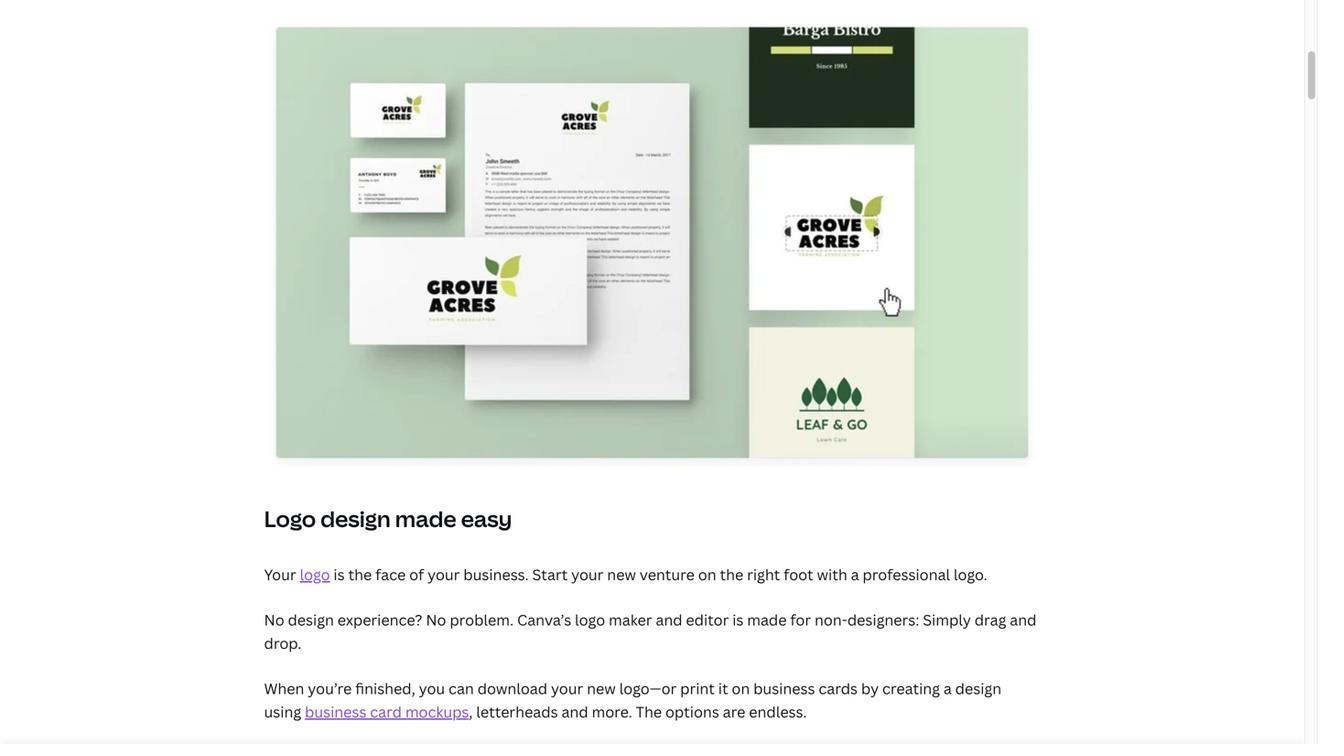 Task type: describe. For each thing, give the bounding box(es) containing it.
can
[[449, 679, 474, 698]]

creating
[[882, 679, 940, 698]]

non-
[[815, 610, 847, 630]]

logo link
[[300, 565, 330, 584]]

options
[[665, 702, 719, 722]]

designers:
[[847, 610, 919, 630]]

0 horizontal spatial business
[[305, 702, 366, 722]]

new inside when you're finished, you can download your new logo—or print it on business cards by creating a design using
[[587, 679, 616, 698]]

0 horizontal spatial is
[[334, 565, 345, 584]]

canva's
[[517, 610, 571, 630]]

your right start
[[571, 565, 604, 584]]

are
[[723, 702, 745, 722]]

using
[[264, 702, 301, 722]]

experience?
[[338, 610, 422, 630]]

when you're finished, you can download your new logo—or print it on business cards by creating a design using
[[264, 679, 1001, 722]]

it
[[718, 679, 728, 698]]

foot
[[784, 565, 813, 584]]

editor
[[686, 610, 729, 630]]

1 horizontal spatial and
[[656, 610, 682, 630]]

your logo is the face of your business. start your new venture on the right foot with a professional logo.
[[264, 565, 987, 584]]

0 horizontal spatial made
[[395, 504, 456, 534]]

card
[[370, 702, 402, 722]]

logo
[[264, 504, 316, 534]]

business inside when you're finished, you can download your new logo—or print it on business cards by creating a design using
[[753, 679, 815, 698]]

endless.
[[749, 702, 807, 722]]

cards
[[819, 679, 858, 698]]

logo—or
[[619, 679, 677, 698]]

0 horizontal spatial and
[[561, 702, 588, 722]]

on inside when you're finished, you can download your new logo—or print it on business cards by creating a design using
[[732, 679, 750, 698]]

logo inside the no design experience? no problem. canva's logo maker and editor is made for non-designers: simply drag and drop.
[[575, 610, 605, 630]]

2 horizontal spatial and
[[1010, 610, 1037, 630]]

simply
[[923, 610, 971, 630]]

right
[[747, 565, 780, 584]]

logo image
[[264, 25, 1040, 468]]

you
[[419, 679, 445, 698]]

business.
[[463, 565, 529, 584]]

face
[[375, 565, 406, 584]]

logo design made easy
[[264, 504, 512, 534]]

drop.
[[264, 633, 301, 653]]

by
[[861, 679, 879, 698]]

no design experience? no problem. canva's logo maker and editor is made for non-designers: simply drag and drop.
[[264, 610, 1037, 653]]

for
[[790, 610, 811, 630]]

your for business.
[[428, 565, 460, 584]]

,
[[469, 702, 473, 722]]

logo.
[[954, 565, 987, 584]]



Task type: locate. For each thing, give the bounding box(es) containing it.
1 vertical spatial business
[[305, 702, 366, 722]]

and
[[656, 610, 682, 630], [1010, 610, 1037, 630], [561, 702, 588, 722]]

0 vertical spatial on
[[698, 565, 716, 584]]

is right editor
[[732, 610, 744, 630]]

start
[[532, 565, 568, 584]]

on right venture
[[698, 565, 716, 584]]

and left editor
[[656, 610, 682, 630]]

is right the logo link
[[334, 565, 345, 584]]

a inside when you're finished, you can download your new logo—or print it on business cards by creating a design using
[[944, 679, 952, 698]]

is
[[334, 565, 345, 584], [732, 610, 744, 630]]

0 vertical spatial a
[[851, 565, 859, 584]]

maker
[[609, 610, 652, 630]]

logo
[[300, 565, 330, 584], [575, 610, 605, 630]]

1 vertical spatial made
[[747, 610, 787, 630]]

1 vertical spatial design
[[288, 610, 334, 630]]

a right with
[[851, 565, 859, 584]]

business up endless. at the right
[[753, 679, 815, 698]]

the left face
[[348, 565, 372, 584]]

design right creating
[[955, 679, 1001, 698]]

0 vertical spatial made
[[395, 504, 456, 534]]

no left problem.
[[426, 610, 446, 630]]

1 vertical spatial a
[[944, 679, 952, 698]]

design
[[320, 504, 391, 534], [288, 610, 334, 630], [955, 679, 1001, 698]]

on right it at right bottom
[[732, 679, 750, 698]]

the
[[636, 702, 662, 722]]

1 vertical spatial is
[[732, 610, 744, 630]]

a
[[851, 565, 859, 584], [944, 679, 952, 698]]

1 horizontal spatial no
[[426, 610, 446, 630]]

1 horizontal spatial the
[[720, 565, 743, 584]]

business down you're
[[305, 702, 366, 722]]

professional
[[863, 565, 950, 584]]

design for logo
[[320, 504, 391, 534]]

your for new
[[551, 679, 583, 698]]

logo right your
[[300, 565, 330, 584]]

design inside when you're finished, you can download your new logo—or print it on business cards by creating a design using
[[955, 679, 1001, 698]]

0 vertical spatial new
[[607, 565, 636, 584]]

and right drag
[[1010, 610, 1037, 630]]

made up of
[[395, 504, 456, 534]]

1 horizontal spatial on
[[732, 679, 750, 698]]

mockups
[[405, 702, 469, 722]]

when
[[264, 679, 304, 698]]

1 vertical spatial on
[[732, 679, 750, 698]]

0 vertical spatial is
[[334, 565, 345, 584]]

print
[[680, 679, 715, 698]]

you're
[[308, 679, 352, 698]]

easy
[[461, 504, 512, 534]]

letterheads
[[476, 702, 558, 722]]

your
[[428, 565, 460, 584], [571, 565, 604, 584], [551, 679, 583, 698]]

business card mockups , letterheads and more. the options are endless.
[[305, 702, 807, 722]]

drag
[[975, 610, 1006, 630]]

business
[[753, 679, 815, 698], [305, 702, 366, 722]]

1 vertical spatial new
[[587, 679, 616, 698]]

and left more. in the left of the page
[[561, 702, 588, 722]]

design for no
[[288, 610, 334, 630]]

the left right
[[720, 565, 743, 584]]

no up drop.
[[264, 610, 284, 630]]

1 horizontal spatial made
[[747, 610, 787, 630]]

on
[[698, 565, 716, 584], [732, 679, 750, 698]]

download
[[478, 679, 547, 698]]

0 horizontal spatial no
[[264, 610, 284, 630]]

new up more. in the left of the page
[[587, 679, 616, 698]]

1 vertical spatial logo
[[575, 610, 605, 630]]

is inside the no design experience? no problem. canva's logo maker and editor is made for non-designers: simply drag and drop.
[[732, 610, 744, 630]]

your inside when you're finished, you can download your new logo—or print it on business cards by creating a design using
[[551, 679, 583, 698]]

new left venture
[[607, 565, 636, 584]]

1 no from the left
[[264, 610, 284, 630]]

0 vertical spatial logo
[[300, 565, 330, 584]]

1 horizontal spatial business
[[753, 679, 815, 698]]

made
[[395, 504, 456, 534], [747, 610, 787, 630]]

new
[[607, 565, 636, 584], [587, 679, 616, 698]]

0 horizontal spatial on
[[698, 565, 716, 584]]

made inside the no design experience? no problem. canva's logo maker and editor is made for non-designers: simply drag and drop.
[[747, 610, 787, 630]]

0 horizontal spatial logo
[[300, 565, 330, 584]]

1 horizontal spatial logo
[[575, 610, 605, 630]]

with
[[817, 565, 847, 584]]

0 horizontal spatial a
[[851, 565, 859, 584]]

0 vertical spatial business
[[753, 679, 815, 698]]

of
[[409, 565, 424, 584]]

business card mockups link
[[305, 702, 469, 722]]

logo left 'maker'
[[575, 610, 605, 630]]

0 vertical spatial design
[[320, 504, 391, 534]]

no
[[264, 610, 284, 630], [426, 610, 446, 630]]

the
[[348, 565, 372, 584], [720, 565, 743, 584]]

design right logo
[[320, 504, 391, 534]]

1 the from the left
[[348, 565, 372, 584]]

2 no from the left
[[426, 610, 446, 630]]

venture
[[640, 565, 695, 584]]

your right of
[[428, 565, 460, 584]]

your up business card mockups , letterheads and more. the options are endless.
[[551, 679, 583, 698]]

design inside the no design experience? no problem. canva's logo maker and editor is made for non-designers: simply drag and drop.
[[288, 610, 334, 630]]

a right creating
[[944, 679, 952, 698]]

problem.
[[450, 610, 514, 630]]

2 the from the left
[[720, 565, 743, 584]]

1 horizontal spatial is
[[732, 610, 744, 630]]

2 vertical spatial design
[[955, 679, 1001, 698]]

0 horizontal spatial the
[[348, 565, 372, 584]]

1 horizontal spatial a
[[944, 679, 952, 698]]

finished,
[[355, 679, 415, 698]]

your
[[264, 565, 296, 584]]

design up drop.
[[288, 610, 334, 630]]

more.
[[592, 702, 632, 722]]

made left "for"
[[747, 610, 787, 630]]



Task type: vqa. For each thing, say whether or not it's contained in the screenshot.
Minimalist
no



